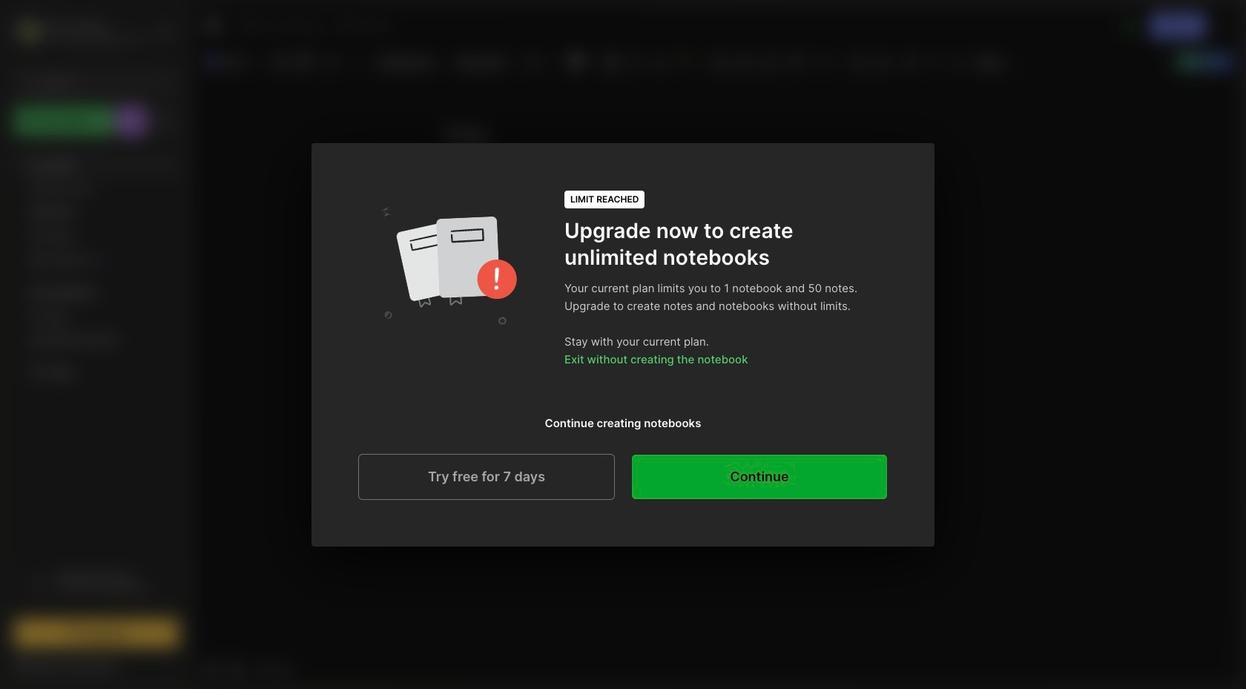 Task type: locate. For each thing, give the bounding box(es) containing it.
font family image
[[453, 52, 520, 71]]

tree
[[5, 145, 188, 548]]

add tag image
[[228, 660, 246, 678]]

strikethrough image
[[900, 51, 921, 72]]

outdent image
[[873, 51, 894, 72]]

none search field inside main 'element'
[[41, 73, 165, 91]]

heading level image
[[374, 52, 449, 71]]

bold image
[[602, 51, 623, 72]]

None search field
[[41, 73, 165, 91]]

underline image
[[649, 51, 670, 72]]

font color image
[[565, 51, 600, 72]]

font size image
[[524, 52, 561, 71]]

undo image
[[321, 51, 341, 72]]

tree inside main 'element'
[[5, 145, 188, 548]]

numbered list image
[[735, 51, 756, 72]]

expand notebooks image
[[19, 289, 28, 298]]

Note Editor text field
[[194, 76, 1242, 654]]

insert image
[[203, 52, 268, 71]]

highlight image
[[672, 51, 706, 72]]

checklist image
[[759, 51, 779, 72]]

note window element
[[193, 4, 1242, 685]]



Task type: describe. For each thing, give the bounding box(es) containing it.
main element
[[0, 0, 193, 689]]

subscript image
[[948, 51, 969, 72]]

expand tags image
[[19, 312, 28, 321]]

indent image
[[849, 51, 870, 72]]

bulleted list image
[[711, 51, 732, 72]]

task image
[[269, 51, 290, 72]]

insert link image
[[786, 51, 807, 72]]

calendar event image
[[293, 51, 314, 72]]

superscript image
[[924, 51, 945, 72]]

add a reminder image
[[203, 660, 220, 678]]

italic image
[[626, 51, 646, 72]]

more image
[[974, 52, 1018, 71]]

Search text field
[[41, 76, 165, 90]]

alignment image
[[812, 51, 848, 72]]

expand note image
[[204, 17, 222, 35]]



Task type: vqa. For each thing, say whether or not it's contained in the screenshot.
Font color Icon
yes



